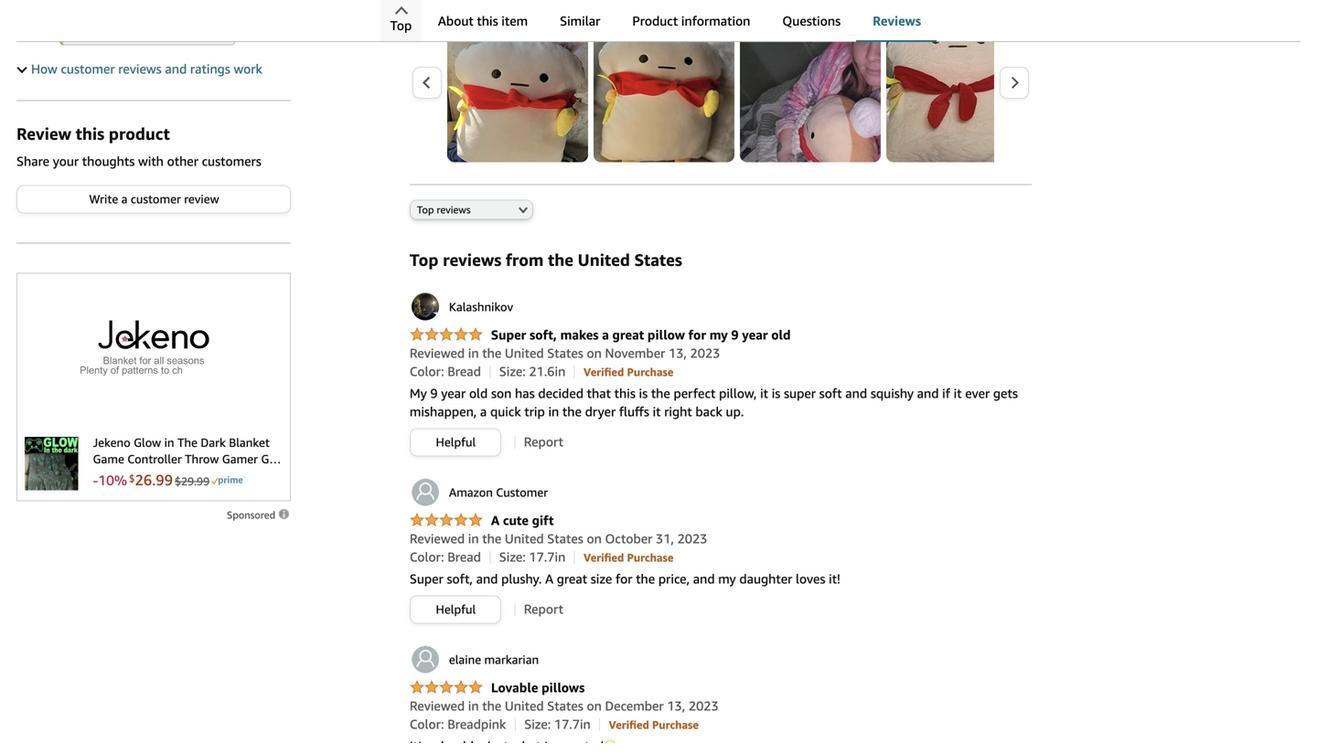 Task type: vqa. For each thing, say whether or not it's contained in the screenshot.
top to the top
yes



Task type: describe. For each thing, give the bounding box(es) containing it.
back
[[696, 405, 723, 420]]

if
[[942, 386, 951, 401]]

up.
[[726, 405, 744, 420]]

color: for super
[[410, 550, 444, 565]]

super soft, makes a great pillow for my 9 year old
[[491, 328, 791, 343]]

reviews for top reviews
[[437, 204, 471, 216]]

3 color: from the top
[[410, 717, 444, 733]]

bread for year
[[448, 364, 481, 379]]

2 horizontal spatial it
[[954, 386, 962, 401]]

product
[[109, 124, 170, 143]]

how
[[31, 61, 57, 76]]

plushy.
[[501, 572, 542, 587]]

lovable
[[491, 681, 538, 696]]

reviewed in the united states on october 31, 2023
[[410, 532, 708, 547]]

| image for super
[[490, 366, 491, 379]]

helpful for 9
[[436, 436, 476, 450]]

top for top reviews from the united states
[[410, 250, 439, 270]]

2 horizontal spatial a
[[602, 328, 609, 343]]

states up pillow
[[635, 250, 682, 270]]

the up son
[[482, 346, 502, 361]]

size: 17.7in for cute
[[499, 550, 566, 565]]

work
[[234, 61, 262, 76]]

2 vertical spatial verified purchase
[[609, 719, 699, 732]]

ever
[[965, 386, 990, 401]]

how customer reviews and ratings work
[[31, 61, 262, 76]]

other
[[167, 153, 198, 169]]

2% link
[[253, 28, 273, 43]]

reviews inside dropdown button
[[118, 61, 162, 76]]

verified for that
[[584, 366, 624, 379]]

a cute gift
[[491, 513, 554, 529]]

lovable pillows
[[491, 681, 585, 696]]

breadpink
[[448, 717, 506, 733]]

report for has
[[524, 435, 564, 450]]

thoughts
[[82, 153, 135, 169]]

questions
[[783, 13, 841, 28]]

gift
[[532, 513, 554, 529]]

on for december
[[587, 699, 602, 714]]

united for pillows
[[505, 699, 544, 714]]

kalashnikov
[[449, 300, 513, 314]]

star
[[27, 28, 49, 43]]

soft, for makes
[[530, 328, 557, 343]]

has
[[515, 386, 535, 401]]

1 vertical spatial my
[[718, 572, 736, 587]]

this inside my 9 year old son has decided that this is the perfect pillow, it is super soft and squishy and if it ever gets mishappen, a quick trip in the dryer fluffs it right back up.
[[614, 386, 636, 401]]

a inside a cute gift 'link'
[[491, 513, 500, 529]]

trip
[[525, 405, 545, 420]]

0 horizontal spatial it
[[653, 405, 661, 420]]

states for cute
[[547, 532, 584, 547]]

cute
[[503, 513, 529, 529]]

year inside my 9 year old son has decided that this is the perfect pillow, it is super soft and squishy and if it ever gets mishappen, a quick trip in the dryer fluffs it right back up.
[[441, 386, 466, 401]]

| image down quick
[[514, 437, 515, 449]]

mishappen,
[[410, 405, 477, 420]]

customer
[[496, 486, 548, 500]]

color: breadpink
[[410, 717, 506, 733]]

review
[[16, 124, 71, 143]]

information
[[681, 13, 751, 28]]

verified purchase link for this
[[584, 364, 674, 379]]

helpful for soft,
[[436, 603, 476, 617]]

super soft, makes a great pillow for my 9 year old link
[[410, 328, 791, 344]]

top for top
[[390, 18, 412, 33]]

item
[[502, 13, 528, 28]]

report link for has
[[524, 435, 564, 450]]

a cute gift link
[[410, 513, 554, 530]]

this for about
[[477, 13, 498, 28]]

states for pillows
[[547, 699, 584, 714]]

purchase for is
[[627, 366, 674, 379]]

fluffs
[[619, 405, 650, 420]]

amazon customer
[[449, 486, 548, 500]]

united for cute
[[505, 532, 544, 547]]

verified purchase for the
[[584, 552, 674, 565]]

a inside my 9 year old son has decided that this is the perfect pillow, it is super soft and squishy and if it ever gets mishappen, a quick trip in the dryer fluffs it right back up.
[[480, 405, 487, 420]]

in inside my 9 year old son has decided that this is the perfect pillow, it is super soft and squishy and if it ever gets mishappen, a quick trip in the dryer fluffs it right back up.
[[548, 405, 559, 420]]

it!
[[829, 572, 840, 587]]

| image for a
[[490, 552, 491, 565]]

leave feedback on sponsored ad element
[[227, 509, 291, 521]]

and inside how customer reviews and ratings work dropdown button
[[165, 61, 187, 76]]

elaine markarian link
[[410, 645, 539, 676]]

and right soft
[[846, 386, 867, 401]]

makes
[[560, 328, 599, 343]]

united for soft,
[[505, 346, 544, 361]]

reviewed for 9
[[410, 346, 465, 361]]

2023 for reviewed in the united states on november 13, 2023
[[690, 346, 720, 361]]

lovable pillows link
[[410, 681, 585, 697]]

my
[[410, 386, 427, 401]]

similar
[[560, 13, 600, 28]]

review this product
[[16, 124, 170, 143]]

reviewed in the united states on november 13, 2023
[[410, 346, 720, 361]]

the left price, at the bottom of the page
[[636, 572, 655, 587]]

price,
[[659, 572, 690, 587]]

1 horizontal spatial for
[[689, 328, 706, 343]]

on for october
[[587, 532, 602, 547]]

verified purchase link for the
[[584, 550, 674, 565]]

write a customer review link
[[17, 186, 290, 213]]

right
[[664, 405, 692, 420]]

verified purchase for this
[[584, 366, 674, 379]]

this for review
[[76, 124, 104, 143]]

color: bread for soft,
[[410, 550, 481, 565]]

amazon
[[449, 486, 493, 500]]

october
[[605, 532, 653, 547]]

soft
[[819, 386, 842, 401]]

super for super soft, and plushy. a great size for the price, and my daughter loves it!
[[410, 572, 444, 587]]

31,
[[656, 532, 674, 547]]

size
[[591, 572, 612, 587]]

customer inside dropdown button
[[61, 61, 115, 76]]

my 9 year old son has decided that this is the perfect pillow, it is super soft and squishy and if it ever gets mishappen, a quick trip in the dryer fluffs it right back up.
[[410, 386, 1018, 420]]

13, for december
[[667, 699, 685, 714]]

2%
[[253, 28, 273, 43]]

2023 for reviewed in the united states on december 13, 2023
[[689, 699, 719, 714]]

1 star link
[[16, 28, 49, 43]]

1 vertical spatial for
[[616, 572, 633, 587]]

17.7in for a cute gift
[[529, 550, 566, 565]]

reviews
[[873, 13, 921, 28]]

1
[[16, 28, 24, 43]]

elaine markarian
[[449, 653, 539, 668]]

helpful submit for 9
[[411, 430, 500, 456]]

december
[[605, 699, 664, 714]]

customers
[[202, 153, 261, 169]]

super soft, and plushy. a great size for the price, and my daughter loves it!
[[410, 572, 840, 587]]

from
[[506, 250, 544, 270]]

your
[[53, 153, 79, 169]]

quick
[[490, 405, 521, 420]]

color: for my
[[410, 364, 444, 379]]

that
[[587, 386, 611, 401]]



Task type: locate. For each thing, give the bounding box(es) containing it.
pillow
[[648, 328, 685, 343]]

report link down plushy. at the left bottom of the page
[[524, 602, 564, 617]]

0 horizontal spatial this
[[76, 124, 104, 143]]

1 vertical spatial 2023
[[678, 532, 708, 547]]

the up right
[[651, 386, 670, 401]]

| image down reviewed in the united states on october 31, 2023
[[574, 552, 575, 565]]

2023 right 31,
[[678, 532, 708, 547]]

size: up plushy. at the left bottom of the page
[[499, 550, 526, 565]]

2 report from the top
[[524, 602, 564, 617]]

united
[[578, 250, 630, 270], [505, 346, 544, 361], [505, 532, 544, 547], [505, 699, 544, 714]]

reviews up kalashnikov
[[443, 250, 502, 270]]

0 horizontal spatial a
[[491, 513, 500, 529]]

old inside my 9 year old son has decided that this is the perfect pillow, it is super soft and squishy and if it ever gets mishappen, a quick trip in the dryer fluffs it right back up.
[[469, 386, 488, 401]]

review
[[184, 192, 219, 206]]

verified for for
[[584, 552, 624, 565]]

| image for cute
[[574, 552, 575, 565]]

verified purchase
[[584, 366, 674, 379], [584, 552, 674, 565], [609, 719, 699, 732]]

my inside super soft, makes a great pillow for my 9 year old link
[[710, 328, 728, 343]]

this
[[477, 13, 498, 28], [76, 124, 104, 143], [614, 386, 636, 401]]

states for soft,
[[547, 346, 584, 361]]

the right from
[[548, 250, 574, 270]]

2 report link from the top
[[524, 602, 564, 617]]

a
[[491, 513, 500, 529], [545, 572, 554, 587]]

1 vertical spatial verified purchase link
[[584, 550, 674, 565]]

0 vertical spatial great
[[613, 328, 644, 343]]

1 vertical spatial report link
[[524, 602, 564, 617]]

2 vertical spatial reviews
[[443, 250, 502, 270]]

states
[[635, 250, 682, 270], [547, 346, 584, 361], [547, 532, 584, 547], [547, 699, 584, 714]]

17.7in
[[529, 550, 566, 565], [554, 717, 591, 733]]

0 vertical spatial 2023
[[690, 346, 720, 361]]

0 vertical spatial customer
[[61, 61, 115, 76]]

super down kalashnikov
[[491, 328, 526, 343]]

1 horizontal spatial old
[[771, 328, 791, 343]]

0 horizontal spatial 9
[[430, 386, 438, 401]]

1 vertical spatial 17.7in
[[554, 717, 591, 733]]

report down trip
[[524, 435, 564, 450]]

year up mishappen,
[[441, 386, 466, 401]]

0 vertical spatial report link
[[524, 435, 564, 450]]

the down decided
[[563, 405, 582, 420]]

3 reviewed from the top
[[410, 699, 465, 714]]

and
[[165, 61, 187, 76], [846, 386, 867, 401], [917, 386, 939, 401], [476, 572, 498, 587], [693, 572, 715, 587]]

1 color: from the top
[[410, 364, 444, 379]]

0 vertical spatial old
[[771, 328, 791, 343]]

1 vertical spatial great
[[557, 572, 587, 587]]

super
[[491, 328, 526, 343], [410, 572, 444, 587]]

on
[[587, 346, 602, 361], [587, 532, 602, 547], [587, 699, 602, 714]]

is up fluffs
[[639, 386, 648, 401]]

17.7in down reviewed in the united states on october 31, 2023
[[529, 550, 566, 565]]

| image down reviewed in the united states on november 13, 2023 on the top of the page
[[574, 366, 575, 379]]

son
[[491, 386, 512, 401]]

reviewed down a cute gift 'link'
[[410, 532, 465, 547]]

13, for november
[[669, 346, 687, 361]]

in for super soft, makes a great pillow for my 9 year old
[[468, 346, 479, 361]]

size: up son
[[499, 364, 526, 379]]

1 is from the left
[[639, 386, 648, 401]]

0 vertical spatial size:
[[499, 364, 526, 379]]

this up thoughts
[[76, 124, 104, 143]]

a right write
[[121, 192, 128, 206]]

size: down the reviewed in the united states on december 13, 2023
[[524, 717, 551, 733]]

0 horizontal spatial customer
[[61, 61, 115, 76]]

9 inside super soft, makes a great pillow for my 9 year old link
[[731, 328, 739, 343]]

on down super soft, makes a great pillow for my 9 year old link
[[587, 346, 602, 361]]

bread down a cute gift 'link'
[[448, 550, 481, 565]]

a right plushy. at the left bottom of the page
[[545, 572, 554, 587]]

dropdown image
[[519, 207, 528, 214]]

2 vertical spatial purchase
[[652, 719, 699, 732]]

product information
[[633, 13, 751, 28]]

ratings
[[190, 61, 230, 76]]

this up fluffs
[[614, 386, 636, 401]]

is
[[639, 386, 648, 401], [772, 386, 781, 401]]

0 vertical spatial reviews
[[118, 61, 162, 76]]

pillow,
[[719, 386, 757, 401]]

reviews for top reviews from the united states
[[443, 250, 502, 270]]

on left october
[[587, 532, 602, 547]]

daughter
[[740, 572, 793, 587]]

1 vertical spatial size: 17.7in
[[524, 717, 591, 733]]

reviewed for soft,
[[410, 532, 465, 547]]

0 horizontal spatial for
[[616, 572, 633, 587]]

0 horizontal spatial old
[[469, 386, 488, 401]]

customer
[[61, 61, 115, 76], [131, 192, 181, 206]]

in down kalashnikov
[[468, 346, 479, 361]]

november
[[605, 346, 665, 361]]

verified purchase link
[[584, 364, 674, 379], [584, 550, 674, 565], [609, 717, 699, 733]]

1 horizontal spatial customer
[[131, 192, 181, 206]]

verified up that
[[584, 366, 624, 379]]

and left plushy. at the left bottom of the page
[[476, 572, 498, 587]]

17.7in down the reviewed in the united states on december 13, 2023
[[554, 717, 591, 733]]

2023 for reviewed in the united states on october 31, 2023
[[678, 532, 708, 547]]

| image down lovable
[[515, 719, 516, 732]]

dryer
[[585, 405, 616, 420]]

verified
[[584, 366, 624, 379], [584, 552, 624, 565], [609, 719, 649, 732]]

customer down with
[[131, 192, 181, 206]]

| image for soft,
[[574, 366, 575, 379]]

size: 17.7in down the reviewed in the united states on december 13, 2023
[[524, 717, 591, 733]]

1 vertical spatial super
[[410, 572, 444, 587]]

1 vertical spatial reviewed
[[410, 532, 465, 547]]

gets
[[993, 386, 1018, 401]]

17.7in for lovable pillows
[[554, 717, 591, 733]]

0 vertical spatial year
[[742, 328, 768, 343]]

share your thoughts with other customers
[[16, 153, 261, 169]]

color: up my
[[410, 364, 444, 379]]

previous image
[[422, 76, 432, 89]]

1 helpful submit from the top
[[411, 430, 500, 456]]

helpful submit down mishappen,
[[411, 430, 500, 456]]

reviews
[[118, 61, 162, 76], [437, 204, 471, 216], [443, 250, 502, 270]]

21.6in
[[529, 364, 566, 379]]

1 vertical spatial a
[[545, 572, 554, 587]]

1 vertical spatial helpful
[[436, 603, 476, 617]]

write a customer review
[[89, 192, 219, 206]]

| image down the reviewed in the united states on december 13, 2023
[[599, 719, 600, 732]]

decided
[[538, 386, 584, 401]]

for right pillow
[[689, 328, 706, 343]]

sponsored
[[227, 509, 278, 521]]

report
[[524, 435, 564, 450], [524, 602, 564, 617]]

0 vertical spatial a
[[491, 513, 500, 529]]

0 vertical spatial this
[[477, 13, 498, 28]]

pillows
[[542, 681, 585, 696]]

2 reviewed from the top
[[410, 532, 465, 547]]

how customer reviews and ratings work button
[[16, 60, 262, 78]]

1 vertical spatial color: bread
[[410, 550, 481, 565]]

2 vertical spatial a
[[480, 405, 487, 420]]

for right size
[[616, 572, 633, 587]]

soft,
[[530, 328, 557, 343], [447, 572, 473, 587]]

| image for pillows
[[599, 719, 600, 732]]

and left ratings
[[165, 61, 187, 76]]

old up super
[[771, 328, 791, 343]]

2 vertical spatial color:
[[410, 717, 444, 733]]

0 horizontal spatial super
[[410, 572, 444, 587]]

2023 right "december"
[[689, 699, 719, 714]]

verified purchase down november
[[584, 366, 674, 379]]

2 helpful from the top
[[436, 603, 476, 617]]

1 horizontal spatial this
[[477, 13, 498, 28]]

0 vertical spatial verified
[[584, 366, 624, 379]]

0 vertical spatial helpful
[[436, 436, 476, 450]]

united up 'size: 21.6in'
[[505, 346, 544, 361]]

reviewed up my
[[410, 346, 465, 361]]

1 bread from the top
[[448, 364, 481, 379]]

helpful submit up 'elaine'
[[411, 597, 500, 624]]

0 vertical spatial verified purchase link
[[584, 364, 674, 379]]

top reviews
[[417, 204, 471, 216]]

13,
[[669, 346, 687, 361], [667, 699, 685, 714]]

1 horizontal spatial is
[[772, 386, 781, 401]]

1 on from the top
[[587, 346, 602, 361]]

the down lovable pillows link
[[482, 699, 502, 714]]

year up pillow, at the right bottom of the page
[[742, 328, 768, 343]]

report down plushy. at the left bottom of the page
[[524, 602, 564, 617]]

next image
[[1010, 76, 1020, 89]]

0 vertical spatial on
[[587, 346, 602, 361]]

1 vertical spatial 9
[[430, 386, 438, 401]]

| image
[[574, 366, 575, 379], [514, 437, 515, 449], [574, 552, 575, 565], [599, 719, 600, 732]]

helpful down mishappen,
[[436, 436, 476, 450]]

for
[[689, 328, 706, 343], [616, 572, 633, 587]]

0 vertical spatial 9
[[731, 328, 739, 343]]

top reviews from the united states
[[410, 250, 682, 270]]

with
[[138, 153, 164, 169]]

0 vertical spatial soft,
[[530, 328, 557, 343]]

0 vertical spatial 17.7in
[[529, 550, 566, 565]]

in
[[468, 346, 479, 361], [548, 405, 559, 420], [468, 532, 479, 547], [468, 699, 479, 714]]

great left size
[[557, 572, 587, 587]]

squishy
[[871, 386, 914, 401]]

1 helpful from the top
[[436, 436, 476, 450]]

1 vertical spatial year
[[441, 386, 466, 401]]

expand image
[[17, 63, 27, 73]]

1 vertical spatial old
[[469, 386, 488, 401]]

color: bread for 9
[[410, 364, 481, 379]]

size: 17.7in for pillows
[[524, 717, 591, 733]]

report link for great
[[524, 602, 564, 617]]

on left "december"
[[587, 699, 602, 714]]

0 vertical spatial verified purchase
[[584, 366, 674, 379]]

super
[[784, 386, 816, 401]]

2 color: bread from the top
[[410, 550, 481, 565]]

verified purchase down october
[[584, 552, 674, 565]]

1 vertical spatial this
[[76, 124, 104, 143]]

bread for and
[[448, 550, 481, 565]]

in right trip
[[548, 405, 559, 420]]

purchase down "december"
[[652, 719, 699, 732]]

0 horizontal spatial great
[[557, 572, 587, 587]]

markarian
[[484, 653, 539, 668]]

1 vertical spatial on
[[587, 532, 602, 547]]

color: left 'breadpink'
[[410, 717, 444, 733]]

0 horizontal spatial year
[[441, 386, 466, 401]]

helpful up 'elaine'
[[436, 603, 476, 617]]

0 vertical spatial reviewed
[[410, 346, 465, 361]]

product
[[633, 13, 678, 28]]

on for november
[[587, 346, 602, 361]]

purchase for price,
[[627, 552, 674, 565]]

1 vertical spatial reviews
[[437, 204, 471, 216]]

united down lovable
[[505, 699, 544, 714]]

size: 17.7in up plushy. at the left bottom of the page
[[499, 550, 566, 565]]

Helpful submit
[[411, 430, 500, 456], [411, 597, 500, 624]]

size: for old
[[499, 364, 526, 379]]

0 vertical spatial 13,
[[669, 346, 687, 361]]

soft, left plushy. at the left bottom of the page
[[447, 572, 473, 587]]

about this item
[[438, 13, 528, 28]]

soft, up reviewed in the united states on november 13, 2023 on the top of the page
[[530, 328, 557, 343]]

the down a cute gift 'link'
[[482, 532, 502, 547]]

1 report from the top
[[524, 435, 564, 450]]

size: for plushy.
[[499, 550, 526, 565]]

my right pillow
[[710, 328, 728, 343]]

0 vertical spatial bread
[[448, 364, 481, 379]]

write
[[89, 192, 118, 206]]

0 vertical spatial color: bread
[[410, 364, 481, 379]]

list
[[447, 21, 1317, 162]]

1 vertical spatial customer
[[131, 192, 181, 206]]

states down pillows at the bottom
[[547, 699, 584, 714]]

share
[[16, 153, 49, 169]]

1 vertical spatial verified purchase
[[584, 552, 674, 565]]

kalashnikov link
[[410, 292, 513, 323]]

bread up mishappen,
[[448, 364, 481, 379]]

1 reviewed from the top
[[410, 346, 465, 361]]

2 vertical spatial size:
[[524, 717, 551, 733]]

top for top reviews
[[417, 204, 434, 216]]

1 report link from the top
[[524, 435, 564, 450]]

2 on from the top
[[587, 532, 602, 547]]

0 vertical spatial super
[[491, 328, 526, 343]]

0 horizontal spatial a
[[121, 192, 128, 206]]

0 horizontal spatial is
[[639, 386, 648, 401]]

my left daughter
[[718, 572, 736, 587]]

a left quick
[[480, 405, 487, 420]]

1 horizontal spatial super
[[491, 328, 526, 343]]

sponsored link
[[227, 506, 291, 524]]

13, right "december"
[[667, 699, 685, 714]]

customer right how
[[61, 61, 115, 76]]

| image down a cute gift 'link'
[[490, 552, 491, 565]]

0 vertical spatial report
[[524, 435, 564, 450]]

2 vertical spatial on
[[587, 699, 602, 714]]

reviews left dropdown image
[[437, 204, 471, 216]]

states down gift
[[547, 532, 584, 547]]

the
[[548, 250, 574, 270], [482, 346, 502, 361], [651, 386, 670, 401], [563, 405, 582, 420], [482, 532, 502, 547], [636, 572, 655, 587], [482, 699, 502, 714]]

size:
[[499, 364, 526, 379], [499, 550, 526, 565], [524, 717, 551, 733]]

amazon customer link
[[410, 477, 548, 508]]

2 helpful submit from the top
[[411, 597, 500, 624]]

super for super soft, makes a great pillow for my 9 year old
[[491, 328, 526, 343]]

in up 'breadpink'
[[468, 699, 479, 714]]

it right the if
[[954, 386, 962, 401]]

2 vertical spatial top
[[410, 250, 439, 270]]

2 vertical spatial verified
[[609, 719, 649, 732]]

a left cute
[[491, 513, 500, 529]]

0 vertical spatial helpful submit
[[411, 430, 500, 456]]

2 vertical spatial 2023
[[689, 699, 719, 714]]

in for lovable pillows
[[468, 699, 479, 714]]

| image down plushy. at the left bottom of the page
[[514, 604, 515, 617]]

this left item
[[477, 13, 498, 28]]

9 up pillow, at the right bottom of the page
[[731, 328, 739, 343]]

9 inside my 9 year old son has decided that this is the perfect pillow, it is super soft and squishy and if it ever gets mishappen, a quick trip in the dryer fluffs it right back up.
[[430, 386, 438, 401]]

1 color: bread from the top
[[410, 364, 481, 379]]

| image
[[490, 366, 491, 379], [490, 552, 491, 565], [514, 604, 515, 617], [515, 719, 516, 732]]

1 horizontal spatial soft,
[[530, 328, 557, 343]]

1 horizontal spatial a
[[545, 572, 554, 587]]

verified purchase down "december"
[[609, 719, 699, 732]]

1 vertical spatial a
[[602, 328, 609, 343]]

2 color: from the top
[[410, 550, 444, 565]]

2 vertical spatial reviewed
[[410, 699, 465, 714]]

report for great
[[524, 602, 564, 617]]

2 horizontal spatial this
[[614, 386, 636, 401]]

united down a cute gift
[[505, 532, 544, 547]]

top
[[390, 18, 412, 33], [417, 204, 434, 216], [410, 250, 439, 270]]

3 on from the top
[[587, 699, 602, 714]]

1 vertical spatial size:
[[499, 550, 526, 565]]

1 horizontal spatial year
[[742, 328, 768, 343]]

| image left 'size: 21.6in'
[[490, 366, 491, 379]]

2 vertical spatial verified purchase link
[[609, 717, 699, 733]]

1 horizontal spatial it
[[760, 386, 769, 401]]

color: bread up my
[[410, 364, 481, 379]]

0 vertical spatial size: 17.7in
[[499, 550, 566, 565]]

verified down "december"
[[609, 719, 649, 732]]

about
[[438, 13, 474, 28]]

soft, for and
[[447, 572, 473, 587]]

in down a cute gift 'link'
[[468, 532, 479, 547]]

1 vertical spatial verified
[[584, 552, 624, 565]]

old
[[771, 328, 791, 343], [469, 386, 488, 401]]

1 horizontal spatial a
[[480, 405, 487, 420]]

0 vertical spatial top
[[390, 18, 412, 33]]

and left the if
[[917, 386, 939, 401]]

old left son
[[469, 386, 488, 401]]

a right makes
[[602, 328, 609, 343]]

great up november
[[613, 328, 644, 343]]

2 vertical spatial this
[[614, 386, 636, 401]]

reviewed in the united states on december 13, 2023
[[410, 699, 719, 714]]

year
[[742, 328, 768, 343], [441, 386, 466, 401]]

verified purchase link down october
[[584, 550, 674, 565]]

1 vertical spatial report
[[524, 602, 564, 617]]

0 horizontal spatial soft,
[[447, 572, 473, 587]]

united up super soft, makes a great pillow for my 9 year old link
[[578, 250, 630, 270]]

size: 21.6in
[[499, 364, 566, 379]]

color: bread down a cute gift 'link'
[[410, 550, 481, 565]]

1 vertical spatial purchase
[[627, 552, 674, 565]]

helpful
[[436, 436, 476, 450], [436, 603, 476, 617]]

purchase
[[627, 366, 674, 379], [627, 552, 674, 565], [652, 719, 699, 732]]

helpful submit for soft,
[[411, 597, 500, 624]]

is left super
[[772, 386, 781, 401]]

1 vertical spatial 13,
[[667, 699, 685, 714]]

0 vertical spatial a
[[121, 192, 128, 206]]

report link down trip
[[524, 435, 564, 450]]

| image for lovable
[[515, 719, 516, 732]]

0 vertical spatial purchase
[[627, 366, 674, 379]]

0 vertical spatial for
[[689, 328, 706, 343]]

progress bar
[[60, 27, 235, 45]]

0 vertical spatial my
[[710, 328, 728, 343]]

2 is from the left
[[772, 386, 781, 401]]

1 vertical spatial helpful submit
[[411, 597, 500, 624]]

and right price, at the bottom of the page
[[693, 572, 715, 587]]

perfect
[[674, 386, 716, 401]]

verified purchase link down november
[[584, 364, 674, 379]]

great
[[613, 328, 644, 343], [557, 572, 587, 587]]

1 star
[[16, 28, 49, 43]]

loves
[[796, 572, 826, 587]]

verified purchase link down "december"
[[609, 717, 699, 733]]

2023 up perfect
[[690, 346, 720, 361]]

2 bread from the top
[[448, 550, 481, 565]]

in for a cute gift
[[468, 532, 479, 547]]

color: down a cute gift 'link'
[[410, 550, 444, 565]]

1 horizontal spatial great
[[613, 328, 644, 343]]

reviewed up color: breadpink
[[410, 699, 465, 714]]

1 vertical spatial top
[[417, 204, 434, 216]]



